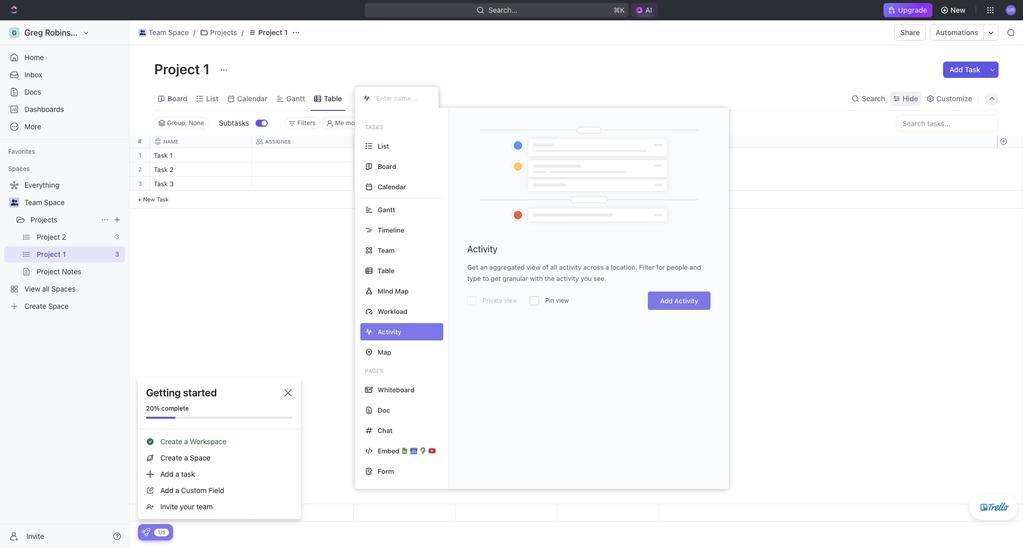 Task type: locate. For each thing, give the bounding box(es) containing it.
task 3
[[154, 180, 174, 188]]

2 horizontal spatial space
[[190, 453, 210, 462]]

Enter name... field
[[375, 94, 430, 103]]

0 vertical spatial user group image
[[139, 30, 146, 35]]

0 vertical spatial do
[[369, 166, 378, 173]]

add up customize
[[949, 65, 963, 74]]

0 horizontal spatial projects link
[[31, 212, 97, 228]]

view right pin
[[556, 297, 569, 304]]

1/5
[[158, 529, 165, 535]]

show
[[431, 119, 447, 127]]

custom
[[181, 486, 207, 495]]

hide right closed
[[486, 119, 499, 127]]

#
[[138, 137, 142, 145]]

1 vertical spatial ‎task
[[154, 165, 168, 174]]

project 1
[[258, 28, 288, 37], [154, 61, 213, 77]]

private
[[483, 297, 502, 304]]

1 vertical spatial project
[[154, 61, 200, 77]]

see.
[[594, 274, 606, 282]]

1 vertical spatial calendar
[[378, 182, 406, 191]]

row group containing 1 2 3
[[130, 148, 150, 209]]

table up mind
[[378, 266, 395, 275]]

create up create a space
[[160, 437, 182, 446]]

0 vertical spatial team space link
[[136, 26, 191, 39]]

1 set priority image from the top
[[556, 149, 571, 164]]

0 vertical spatial set priority image
[[556, 149, 571, 164]]

tasks
[[365, 124, 383, 130]]

new task
[[143, 196, 169, 203]]

1 do from the top
[[369, 166, 378, 173]]

new
[[951, 6, 966, 14], [143, 196, 155, 203]]

projects link
[[197, 26, 240, 39], [31, 212, 97, 228]]

hide inside button
[[486, 119, 499, 127]]

space
[[168, 28, 189, 37], [44, 198, 65, 207], [190, 453, 210, 462]]

1 horizontal spatial list
[[378, 142, 389, 150]]

list down tasks
[[378, 142, 389, 150]]

1 / from the left
[[193, 28, 195, 37]]

0 vertical spatial ‎task
[[154, 151, 168, 159]]

1 vertical spatial invite
[[26, 532, 44, 540]]

view up "with"
[[527, 263, 541, 271]]

get an aggregated view of all activity across a location. filter for people and type to get granular with the activity you see.
[[467, 263, 701, 282]]

1 2 3
[[138, 152, 142, 187]]

a up create a space
[[184, 437, 188, 446]]

granular
[[503, 274, 528, 282]]

team space link
[[136, 26, 191, 39], [24, 194, 123, 211]]

to
[[360, 166, 368, 173], [360, 181, 368, 187], [483, 274, 489, 282]]

0 vertical spatial map
[[395, 287, 409, 295]]

a up task
[[184, 453, 188, 462]]

create for create a space
[[160, 453, 182, 462]]

gantt left table "link"
[[286, 94, 305, 103]]

1 horizontal spatial board
[[378, 162, 396, 170]]

task down ‎task 2
[[154, 180, 168, 188]]

to do for ‎task 2
[[360, 166, 378, 173]]

1 vertical spatial to do
[[360, 181, 378, 187]]

0 vertical spatial activity
[[467, 244, 498, 254]]

new button
[[936, 2, 972, 18]]

project 1 link
[[246, 26, 290, 39]]

add down for
[[660, 297, 673, 305]]

you
[[581, 274, 592, 282]]

2 inside 1 2 3
[[138, 166, 142, 173]]

1 horizontal spatial hide
[[903, 94, 918, 103]]

do
[[369, 166, 378, 173], [369, 181, 378, 187]]

20%
[[146, 405, 160, 412]]

1 vertical spatial task
[[154, 180, 168, 188]]

1 horizontal spatial team space link
[[136, 26, 191, 39]]

0 horizontal spatial team space
[[24, 198, 65, 207]]

do up the timeline
[[369, 181, 378, 187]]

board left list link
[[167, 94, 187, 103]]

‎task 1
[[154, 151, 173, 159]]

1 to do cell from the top
[[354, 162, 456, 176]]

invite your team
[[160, 502, 213, 511]]

/
[[193, 28, 195, 37], [242, 28, 244, 37]]

0 vertical spatial gantt
[[286, 94, 305, 103]]

0 vertical spatial calendar
[[237, 94, 268, 103]]

1 vertical spatial list
[[378, 142, 389, 150]]

team space link inside tree
[[24, 194, 123, 211]]

grid
[[130, 135, 1023, 522]]

customize
[[936, 94, 972, 103]]

2 do from the top
[[369, 181, 378, 187]]

3 set priority element from the top
[[556, 177, 571, 192]]

complete
[[161, 405, 189, 412]]

1 vertical spatial activity
[[674, 297, 698, 305]]

add down add a task on the bottom of the page
[[160, 486, 173, 495]]

people
[[667, 263, 688, 271]]

inbox
[[24, 70, 42, 79]]

3 left task 3
[[138, 180, 142, 187]]

press space to select this row. row
[[130, 148, 150, 162], [150, 148, 659, 164], [130, 162, 150, 177], [150, 162, 659, 178], [130, 177, 150, 191], [150, 177, 659, 192], [150, 504, 659, 522]]

workspace
[[190, 437, 226, 446]]

show closed button
[[418, 117, 473, 129]]

invite for invite your team
[[160, 502, 178, 511]]

favorites button
[[4, 146, 39, 158]]

1 horizontal spatial projects
[[210, 28, 237, 37]]

a left task
[[175, 470, 179, 478]]

2 ‎task from the top
[[154, 165, 168, 174]]

1 vertical spatial team space link
[[24, 194, 123, 211]]

gantt link
[[284, 91, 305, 106]]

1 horizontal spatial activity
[[674, 297, 698, 305]]

create up add a task on the bottom of the page
[[160, 453, 182, 462]]

1 vertical spatial table
[[378, 266, 395, 275]]

1 horizontal spatial gantt
[[378, 205, 395, 214]]

activity
[[559, 263, 581, 271], [556, 274, 579, 282]]

add left task
[[160, 470, 173, 478]]

to do for task 3
[[360, 181, 378, 187]]

‎task up ‎task 2
[[154, 151, 168, 159]]

table
[[324, 94, 342, 103], [378, 266, 395, 275]]

0 vertical spatial space
[[168, 28, 189, 37]]

list
[[206, 94, 218, 103], [378, 142, 389, 150]]

press space to select this row. row containing ‎task 2
[[150, 162, 659, 178]]

add for add activity
[[660, 297, 673, 305]]

1 horizontal spatial team
[[149, 28, 166, 37]]

2 horizontal spatial view
[[556, 297, 569, 304]]

0 horizontal spatial user group image
[[10, 200, 18, 206]]

set priority element
[[556, 149, 571, 164], [556, 163, 571, 178], [556, 177, 571, 192]]

view right private on the bottom of the page
[[504, 297, 517, 304]]

workload
[[378, 307, 408, 315]]

hide
[[903, 94, 918, 103], [486, 119, 499, 127]]

add a task
[[160, 470, 195, 478]]

1 vertical spatial team space
[[24, 198, 65, 207]]

getting
[[146, 387, 181, 399]]

1 horizontal spatial new
[[951, 6, 966, 14]]

board down tasks
[[378, 162, 396, 170]]

1 vertical spatial set priority image
[[556, 177, 571, 192]]

3
[[170, 180, 174, 188], [138, 180, 142, 187]]

1 horizontal spatial 2
[[170, 165, 174, 174]]

1 vertical spatial team
[[24, 198, 42, 207]]

1 horizontal spatial table
[[378, 266, 395, 275]]

to do cell
[[354, 162, 456, 176], [354, 177, 456, 190]]

to inside get an aggregated view of all activity across a location. filter for people and type to get granular with the activity you see.
[[483, 274, 489, 282]]

row
[[150, 135, 659, 148]]

add
[[949, 65, 963, 74], [660, 297, 673, 305], [160, 470, 173, 478], [160, 486, 173, 495]]

2 vertical spatial team
[[378, 246, 395, 254]]

table inside "link"
[[324, 94, 342, 103]]

2 vertical spatial space
[[190, 453, 210, 462]]

1 vertical spatial projects
[[31, 215, 57, 224]]

0 vertical spatial task
[[965, 65, 980, 74]]

a down add a task on the bottom of the page
[[175, 486, 179, 495]]

1 vertical spatial map
[[378, 348, 391, 356]]

view inside get an aggregated view of all activity across a location. filter for people and type to get granular with the activity you see.
[[527, 263, 541, 271]]

0 vertical spatial projects link
[[197, 26, 240, 39]]

0 vertical spatial new
[[951, 6, 966, 14]]

1 vertical spatial space
[[44, 198, 65, 207]]

calendar up the timeline
[[378, 182, 406, 191]]

team space
[[149, 28, 189, 37], [24, 198, 65, 207]]

1 create from the top
[[160, 437, 182, 446]]

do down tasks
[[369, 166, 378, 173]]

project
[[258, 28, 282, 37], [154, 61, 200, 77]]

hide right "search"
[[903, 94, 918, 103]]

invite inside sidebar navigation
[[26, 532, 44, 540]]

0 horizontal spatial team space link
[[24, 194, 123, 211]]

activity down all
[[556, 274, 579, 282]]

calendar up 'subtasks' button
[[237, 94, 268, 103]]

cell
[[252, 148, 354, 162], [354, 148, 456, 162], [456, 148, 557, 162], [252, 162, 354, 176], [456, 162, 557, 176], [252, 177, 354, 190], [456, 177, 557, 190]]

projects
[[210, 28, 237, 37], [31, 215, 57, 224]]

tree
[[4, 177, 125, 315]]

0 horizontal spatial hide
[[486, 119, 499, 127]]

task down task 3
[[156, 196, 169, 203]]

hide button
[[482, 117, 503, 129]]

2
[[170, 165, 174, 174], [138, 166, 142, 173]]

set priority image for task 3
[[556, 177, 571, 192]]

your
[[180, 502, 194, 511]]

task
[[965, 65, 980, 74], [154, 180, 168, 188], [156, 196, 169, 203]]

new down task 3
[[143, 196, 155, 203]]

chat
[[378, 426, 393, 434]]

tree containing team space
[[4, 177, 125, 315]]

activity down the and
[[674, 297, 698, 305]]

gantt up the timeline
[[378, 205, 395, 214]]

task inside add task button
[[965, 65, 980, 74]]

show closed
[[431, 119, 468, 127]]

new inside button
[[951, 6, 966, 14]]

2 create from the top
[[160, 453, 182, 462]]

1 horizontal spatial invite
[[160, 502, 178, 511]]

1 horizontal spatial user group image
[[139, 30, 146, 35]]

2 up task 3
[[170, 165, 174, 174]]

2 vertical spatial task
[[156, 196, 169, 203]]

1 horizontal spatial project
[[258, 28, 282, 37]]

invite for invite
[[26, 532, 44, 540]]

0 horizontal spatial view
[[504, 297, 517, 304]]

0 horizontal spatial projects
[[31, 215, 57, 224]]

view for pin view
[[556, 297, 569, 304]]

user group image
[[139, 30, 146, 35], [10, 200, 18, 206]]

press space to select this row. row containing task 3
[[150, 177, 659, 192]]

2 vertical spatial to
[[483, 274, 489, 282]]

activity right all
[[559, 263, 581, 271]]

1 horizontal spatial project 1
[[258, 28, 288, 37]]

gantt
[[286, 94, 305, 103], [378, 205, 395, 214]]

add for add a task
[[160, 470, 173, 478]]

map up pages
[[378, 348, 391, 356]]

1 vertical spatial create
[[160, 453, 182, 462]]

activity up an
[[467, 244, 498, 254]]

table link
[[322, 91, 342, 106]]

0 vertical spatial table
[[324, 94, 342, 103]]

sidebar navigation
[[0, 20, 130, 548]]

started
[[183, 387, 217, 399]]

2 set priority element from the top
[[556, 163, 571, 178]]

new up automations
[[951, 6, 966, 14]]

1 horizontal spatial /
[[242, 28, 244, 37]]

to do cell up the timeline
[[354, 177, 456, 190]]

0 vertical spatial project
[[258, 28, 282, 37]]

inbox link
[[4, 67, 125, 83]]

team
[[196, 502, 213, 511]]

add task button
[[943, 62, 986, 78]]

set priority image
[[556, 149, 571, 164], [556, 177, 571, 192]]

‎task down ‎task 1
[[154, 165, 168, 174]]

map
[[395, 287, 409, 295], [378, 348, 391, 356]]

subtasks button
[[215, 115, 256, 131]]

1 vertical spatial user group image
[[10, 200, 18, 206]]

0 horizontal spatial new
[[143, 196, 155, 203]]

0 horizontal spatial calendar
[[237, 94, 268, 103]]

to do cell down assignees at left top
[[354, 162, 456, 176]]

a up see.
[[605, 263, 609, 271]]

task
[[181, 470, 195, 478]]

0 vertical spatial hide
[[903, 94, 918, 103]]

1 vertical spatial hide
[[486, 119, 499, 127]]

table right gantt link
[[324, 94, 342, 103]]

team inside sidebar navigation
[[24, 198, 42, 207]]

closed
[[449, 119, 468, 127]]

‎task
[[154, 151, 168, 159], [154, 165, 168, 174]]

0 vertical spatial to
[[360, 166, 368, 173]]

task up customize
[[965, 65, 980, 74]]

1 vertical spatial to
[[360, 181, 368, 187]]

0 horizontal spatial team
[[24, 198, 42, 207]]

press space to select this row. row containing 2
[[130, 162, 150, 177]]

2 / from the left
[[242, 28, 244, 37]]

row group
[[130, 148, 150, 209], [150, 148, 659, 209], [997, 148, 1023, 209], [997, 504, 1023, 521]]

task for add task
[[965, 65, 980, 74]]

list up 'subtasks' button
[[206, 94, 218, 103]]

0 horizontal spatial table
[[324, 94, 342, 103]]

2 for ‎task
[[170, 165, 174, 174]]

view
[[527, 263, 541, 271], [504, 297, 517, 304], [556, 297, 569, 304]]

1 vertical spatial project 1
[[154, 61, 213, 77]]

calendar
[[237, 94, 268, 103], [378, 182, 406, 191]]

1 ‎task from the top
[[154, 151, 168, 159]]

1 set priority element from the top
[[556, 149, 571, 164]]

home
[[24, 53, 44, 62]]

map right mind
[[395, 287, 409, 295]]

board link
[[165, 91, 187, 106]]

0 horizontal spatial space
[[44, 198, 65, 207]]

a
[[605, 263, 609, 271], [184, 437, 188, 446], [184, 453, 188, 462], [175, 470, 179, 478], [175, 486, 179, 495]]

1 to do from the top
[[360, 166, 378, 173]]

row group containing ‎task 1
[[150, 148, 659, 209]]

set priority element for 3
[[556, 177, 571, 192]]

2 to do cell from the top
[[354, 177, 456, 190]]

0 vertical spatial to do cell
[[354, 162, 456, 176]]

2 set priority image from the top
[[556, 177, 571, 192]]

0 horizontal spatial project 1
[[154, 61, 213, 77]]

0 horizontal spatial board
[[167, 94, 187, 103]]

view for private view
[[504, 297, 517, 304]]

press space to select this row. row containing 3
[[130, 177, 150, 191]]

0 horizontal spatial 3
[[138, 180, 142, 187]]

1 horizontal spatial view
[[527, 263, 541, 271]]

all
[[550, 263, 557, 271]]

2 left ‎task 2
[[138, 166, 142, 173]]

0 horizontal spatial 2
[[138, 166, 142, 173]]

create a space
[[160, 453, 210, 462]]

1 horizontal spatial team space
[[149, 28, 189, 37]]

1 vertical spatial do
[[369, 181, 378, 187]]

2 to do from the top
[[360, 181, 378, 187]]

onboarding checklist button image
[[142, 528, 150, 536]]

0 vertical spatial list
[[206, 94, 218, 103]]

3 down ‎task 2
[[170, 180, 174, 188]]

activity
[[467, 244, 498, 254], [674, 297, 698, 305]]

of
[[542, 263, 549, 271]]

0 vertical spatial create
[[160, 437, 182, 446]]

0 horizontal spatial invite
[[26, 532, 44, 540]]

0 vertical spatial to do
[[360, 166, 378, 173]]

the
[[545, 274, 555, 282]]

0 horizontal spatial /
[[193, 28, 195, 37]]

add inside button
[[949, 65, 963, 74]]



Task type: describe. For each thing, give the bounding box(es) containing it.
get
[[491, 274, 501, 282]]

automations button
[[931, 25, 983, 40]]

doc
[[378, 406, 390, 414]]

across
[[583, 263, 604, 271]]

create a workspace
[[160, 437, 226, 446]]

set priority image
[[556, 163, 571, 178]]

getting started
[[146, 387, 217, 399]]

search
[[862, 94, 885, 103]]

search...
[[488, 6, 517, 14]]

add for add a custom field
[[160, 486, 173, 495]]

new for new task
[[143, 196, 155, 203]]

to for ‎task 2
[[360, 166, 368, 173]]

get
[[467, 263, 478, 271]]

share
[[900, 28, 920, 37]]

and
[[690, 263, 701, 271]]

press space to select this row. row containing 1
[[130, 148, 150, 162]]

team space inside tree
[[24, 198, 65, 207]]

0 vertical spatial project 1
[[258, 28, 288, 37]]

2 for 1
[[138, 166, 142, 173]]

for
[[656, 263, 665, 271]]

customize button
[[923, 91, 975, 106]]

‎task for ‎task 2
[[154, 165, 168, 174]]

private view
[[483, 297, 517, 304]]

to for task 3
[[360, 181, 368, 187]]

‎task for ‎task 1
[[154, 151, 168, 159]]

upgrade link
[[884, 3, 932, 17]]

view button
[[355, 91, 388, 106]]

add task
[[949, 65, 980, 74]]

‎task 2
[[154, 165, 174, 174]]

do for ‎task 2
[[369, 166, 378, 173]]

type
[[467, 274, 481, 282]]

list inside list link
[[206, 94, 218, 103]]

onboarding checklist button element
[[142, 528, 150, 536]]

0 vertical spatial board
[[167, 94, 187, 103]]

0 vertical spatial projects
[[210, 28, 237, 37]]

a inside get an aggregated view of all activity across a location. filter for people and type to get granular with the activity you see.
[[605, 263, 609, 271]]

assignees button
[[369, 117, 416, 129]]

view button
[[355, 87, 388, 110]]

0 vertical spatial team
[[149, 28, 166, 37]]

embed
[[378, 447, 400, 455]]

create for create a workspace
[[160, 437, 182, 446]]

projects inside sidebar navigation
[[31, 215, 57, 224]]

view
[[368, 94, 384, 103]]

upgrade
[[898, 6, 927, 14]]

whiteboard
[[378, 386, 414, 394]]

task for new task
[[156, 196, 169, 203]]

home link
[[4, 49, 125, 66]]

close image
[[285, 389, 292, 396]]

add a custom field
[[160, 486, 224, 495]]

Search tasks... text field
[[896, 116, 998, 131]]

assignees
[[382, 119, 412, 127]]

search button
[[848, 91, 888, 106]]

docs link
[[4, 84, 125, 100]]

hide inside dropdown button
[[903, 94, 918, 103]]

0 horizontal spatial project
[[154, 61, 200, 77]]

timeline
[[378, 226, 404, 234]]

calendar link
[[235, 91, 268, 106]]

⌘k
[[613, 6, 625, 14]]

0 horizontal spatial map
[[378, 348, 391, 356]]

set priority element for 1
[[556, 149, 571, 164]]

0 vertical spatial activity
[[559, 263, 581, 271]]

grid containing ‎task 1
[[130, 135, 1023, 522]]

mind map
[[378, 287, 409, 295]]

20% complete
[[146, 405, 189, 412]]

pin view
[[545, 297, 569, 304]]

1 horizontal spatial map
[[395, 287, 409, 295]]

0 vertical spatial team space
[[149, 28, 189, 37]]

space inside tree
[[44, 198, 65, 207]]

1 vertical spatial activity
[[556, 274, 579, 282]]

new for new
[[951, 6, 966, 14]]

with
[[530, 274, 543, 282]]

0 horizontal spatial gantt
[[286, 94, 305, 103]]

to do cell for ‎task 2
[[354, 162, 456, 176]]

1 vertical spatial gantt
[[378, 205, 395, 214]]

spaces
[[8, 165, 30, 173]]

aggregated
[[489, 263, 525, 271]]

list link
[[204, 91, 218, 106]]

a for space
[[184, 453, 188, 462]]

share button
[[894, 24, 926, 41]]

tree inside sidebar navigation
[[4, 177, 125, 315]]

dashboards
[[24, 105, 64, 114]]

an
[[480, 263, 487, 271]]

a for workspace
[[184, 437, 188, 446]]

a for custom
[[175, 486, 179, 495]]

pages
[[365, 367, 383, 374]]

a for task
[[175, 470, 179, 478]]

location.
[[611, 263, 637, 271]]

add for add task
[[949, 65, 963, 74]]

mind
[[378, 287, 393, 295]]

1 horizontal spatial calendar
[[378, 182, 406, 191]]

subtasks
[[219, 119, 249, 127]]

add activity
[[660, 297, 698, 305]]

set priority image for ‎task 1
[[556, 149, 571, 164]]

form
[[378, 467, 394, 475]]

1 horizontal spatial projects link
[[197, 26, 240, 39]]

1 horizontal spatial 3
[[170, 180, 174, 188]]

do for task 3
[[369, 181, 378, 187]]

user group image inside sidebar navigation
[[10, 200, 18, 206]]

field
[[209, 486, 224, 495]]

docs
[[24, 88, 41, 96]]

automations
[[936, 28, 978, 37]]

pin
[[545, 297, 554, 304]]

hide button
[[890, 91, 921, 106]]

0 horizontal spatial activity
[[467, 244, 498, 254]]

1 inside 1 2 3
[[139, 152, 141, 158]]

dashboards link
[[4, 101, 125, 118]]

1 vertical spatial board
[[378, 162, 396, 170]]

favorites
[[8, 148, 35, 155]]

filter
[[639, 263, 655, 271]]

press space to select this row. row containing ‎task 1
[[150, 148, 659, 164]]

1 vertical spatial projects link
[[31, 212, 97, 228]]

set priority element for 2
[[556, 163, 571, 178]]

to do cell for task 3
[[354, 177, 456, 190]]



Task type: vqa. For each thing, say whether or not it's contained in the screenshot.
List's The •
no



